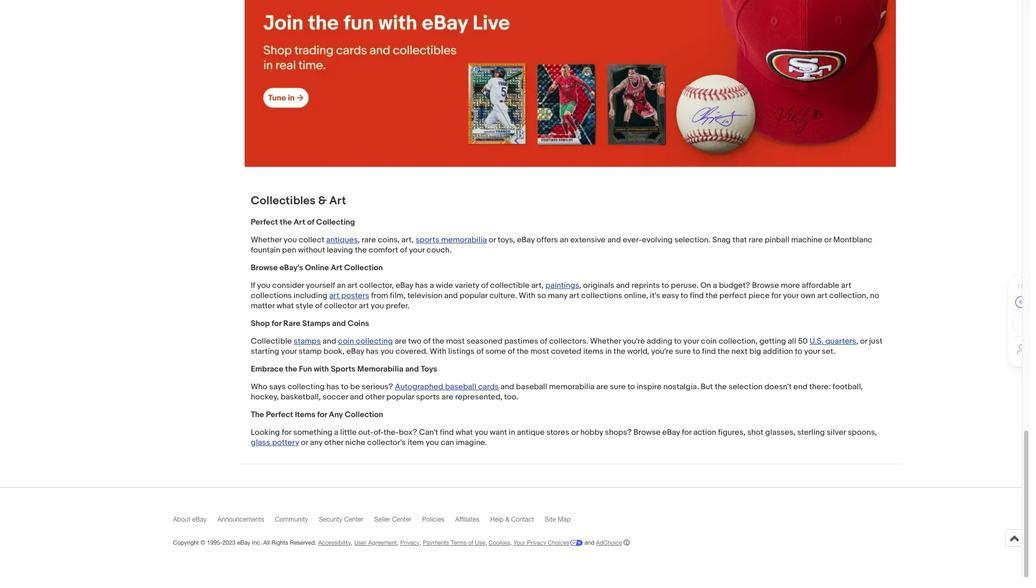 Task type: locate. For each thing, give the bounding box(es) containing it.
has inside , or just starting your stamp book, ebay has you covered. with listings of some of the most coveted items in the world, you're sure to find the next big addition to your set.
[[366, 346, 379, 357]]

find
[[690, 291, 704, 301], [702, 346, 716, 357], [440, 427, 454, 438]]

you're
[[623, 336, 645, 346], [651, 346, 673, 357]]

if you consider yourself an art collector, ebay has a wide variety of collectible art, paintings
[[251, 280, 579, 291]]

peruse.
[[671, 280, 699, 291]]

autographed
[[395, 382, 443, 392]]

you right if
[[257, 280, 270, 291]]

you inside , or just starting your stamp book, ebay has you covered. with listings of some of the most coveted items in the world, you're sure to find the next big addition to your set.
[[381, 346, 394, 357]]

1 vertical spatial sure
[[610, 382, 626, 392]]

1 vertical spatial sports
[[416, 392, 440, 402]]

find right can't
[[440, 427, 454, 438]]

1 horizontal spatial whether
[[590, 336, 621, 346]]

1 horizontal spatial collecting
[[356, 336, 393, 346]]

0 vertical spatial whether
[[251, 235, 282, 245]]

you left want
[[475, 427, 488, 438]]

next
[[732, 346, 748, 357]]

1 privacy from the left
[[400, 540, 420, 546]]

or
[[489, 235, 496, 245], [824, 235, 832, 245], [860, 336, 867, 346], [571, 427, 579, 438], [301, 438, 308, 448]]

0 horizontal spatial collections
[[251, 291, 292, 301]]

coin
[[338, 336, 354, 346], [701, 336, 717, 346]]

sure inside and baseball memorabilia are sure to inspire nostalgia. but the selection doesn't end there: football, hockey, basketball, soccer and other popular sports are represented, too.
[[610, 382, 626, 392]]

payments terms of use link
[[423, 540, 485, 546]]

piece
[[749, 291, 770, 301]]

art
[[347, 280, 358, 291], [841, 280, 852, 291], [329, 291, 339, 301], [569, 291, 579, 301], [817, 291, 828, 301], [359, 301, 369, 311]]

are left two
[[395, 336, 406, 346]]

football,
[[833, 382, 863, 392]]

1 horizontal spatial other
[[365, 392, 385, 402]]

a left wide
[[430, 280, 434, 291]]

1 vertical spatial find
[[702, 346, 716, 357]]

affordable
[[802, 280, 840, 291]]

collectibles
[[251, 194, 316, 208]]

1 vertical spatial collecting
[[288, 382, 325, 392]]

0 horizontal spatial an
[[337, 280, 346, 291]]

sure inside , or just starting your stamp book, ebay has you covered. with listings of some of the most coveted items in the world, you're sure to find the next big addition to your set.
[[675, 346, 691, 357]]

cards
[[478, 382, 499, 392]]

announcements link
[[217, 516, 275, 528]]

,
[[358, 235, 360, 245], [579, 280, 581, 291], [856, 336, 858, 346], [351, 540, 353, 546], [397, 540, 399, 546], [420, 540, 421, 546], [485, 540, 487, 546], [510, 540, 512, 546]]

with left 'so'
[[519, 291, 536, 301]]

with
[[519, 291, 536, 301], [430, 346, 446, 357]]

machine
[[791, 235, 823, 245]]

0 vertical spatial memorabilia
[[441, 235, 487, 245]]

1 vertical spatial &
[[505, 516, 510, 524]]

1 horizontal spatial browse
[[634, 427, 661, 438]]

2 rare from the left
[[749, 235, 763, 245]]

stamps
[[294, 336, 321, 346]]

1 horizontal spatial you're
[[651, 346, 673, 357]]

you're inside , or just starting your stamp book, ebay has you covered. with listings of some of the most coveted items in the world, you're sure to find the next big addition to your set.
[[651, 346, 673, 357]]

and down collector
[[332, 319, 346, 329]]

a inside the looking for something a little out-of-the-box? can't find what you want in antique stores or hobby shops? browse ebay for action figures, shot glasses, sterling silver spoons, glass pottery or any other niche collector's item you can imagine.
[[334, 427, 338, 438]]

center for security center
[[344, 516, 364, 524]]

0 vertical spatial with
[[519, 291, 536, 301]]

, left user
[[351, 540, 353, 546]]

0 vertical spatial an
[[560, 235, 569, 245]]

center right the security
[[344, 516, 364, 524]]

& inside main content
[[318, 194, 327, 208]]

your
[[409, 245, 425, 255], [783, 291, 799, 301], [683, 336, 699, 346], [281, 346, 297, 357], [804, 346, 820, 357]]

ebay inside or toys, ebay offers an extensive and ever-evolving selection. snag that rare pinball machine or montblanc fountain pen without leaving the comfort of your couch.
[[517, 235, 535, 245]]

evolving
[[642, 235, 673, 245]]

collection, left getting
[[719, 336, 758, 346]]

many
[[548, 291, 568, 301]]

cookies link
[[489, 540, 510, 546]]

antiques
[[326, 235, 358, 245]]

1 vertical spatial memorabilia
[[549, 382, 595, 392]]

or left hobby
[[571, 427, 579, 438]]

0 vertical spatial find
[[690, 291, 704, 301]]

center
[[344, 516, 364, 524], [392, 516, 411, 524]]

memorabilia left toys, on the top of the page
[[441, 235, 487, 245]]

0 vertical spatial sports
[[416, 235, 440, 245]]

popular inside from film, television and popular culture. with so many art collections online, it's easy to find the perfect piece for your own art collection, no matter what style of collector art you prefer.
[[460, 291, 488, 301]]

who
[[251, 382, 267, 392]]

2 collections from the left
[[581, 291, 622, 301]]

of left use
[[468, 540, 473, 546]]

of right style
[[315, 301, 322, 311]]

the right but
[[715, 382, 727, 392]]

0 horizontal spatial in
[[509, 427, 515, 438]]

1 horizontal spatial popular
[[460, 291, 488, 301]]

what
[[277, 301, 294, 311], [456, 427, 473, 438]]

popular left 'culture.'
[[460, 291, 488, 301]]

whether left pen
[[251, 235, 282, 245]]

& up collecting
[[318, 194, 327, 208]]

baseball right cards
[[516, 382, 547, 392]]

your right adding
[[683, 336, 699, 346]]

1 center from the left
[[344, 516, 364, 524]]

privacy link
[[400, 540, 420, 546]]

coins,
[[378, 235, 400, 245]]

a inside the , originals and reprints to peruse. on a budget? browse more affordable art collections including
[[713, 280, 717, 291]]

1 vertical spatial with
[[430, 346, 446, 357]]

help & contact link
[[490, 516, 545, 528]]

2 horizontal spatial has
[[415, 280, 428, 291]]

collecting down coins
[[356, 336, 393, 346]]

of right coins,
[[400, 245, 407, 255]]

stamp
[[299, 346, 322, 357]]

your left own
[[783, 291, 799, 301]]

collection, inside from film, television and popular culture. with so many art collections online, it's easy to find the perfect piece for your own art collection, no matter what style of collector art you prefer.
[[829, 291, 868, 301]]

and left "reprints"
[[616, 280, 630, 291]]

0 horizontal spatial browse
[[251, 263, 278, 273]]

&
[[318, 194, 327, 208], [505, 516, 510, 524]]

memorabilia inside and baseball memorabilia are sure to inspire nostalgia. but the selection doesn't end there: football, hockey, basketball, soccer and other popular sports are represented, too.
[[549, 382, 595, 392]]

you up memorabilia
[[381, 346, 394, 357]]

1 horizontal spatial collections
[[581, 291, 622, 301]]

has down sports
[[326, 382, 339, 392]]

collectibles & art main content
[[238, 0, 902, 475]]

0 horizontal spatial popular
[[386, 392, 414, 402]]

inc.
[[252, 540, 262, 546]]

0 horizontal spatial with
[[430, 346, 446, 357]]

1 horizontal spatial with
[[519, 291, 536, 301]]

, or just starting your stamp book, ebay has you covered. with listings of some of the most coveted items in the world, you're sure to find the next big addition to your set.
[[251, 336, 883, 357]]

0 horizontal spatial a
[[334, 427, 338, 438]]

for left action
[[682, 427, 692, 438]]

2 horizontal spatial a
[[713, 280, 717, 291]]

1 horizontal spatial has
[[366, 346, 379, 357]]

0 horizontal spatial baseball
[[445, 382, 476, 392]]

snag
[[712, 235, 731, 245]]

, right leaving at the top left of page
[[358, 235, 360, 245]]

in inside the looking for something a little out-of-the-box? can't find what you want in antique stores or hobby shops? browse ebay for action figures, shot glasses, sterling silver spoons, glass pottery or any other niche collector's item you can imagine.
[[509, 427, 515, 438]]

other right any
[[324, 438, 344, 448]]

a left little
[[334, 427, 338, 438]]

1 vertical spatial browse
[[752, 280, 779, 291]]

easy
[[662, 291, 679, 301]]

1 horizontal spatial most
[[531, 346, 549, 357]]

has for you
[[366, 346, 379, 357]]

1 vertical spatial in
[[509, 427, 515, 438]]

you left can
[[426, 438, 439, 448]]

2 baseball from the left
[[516, 382, 547, 392]]

an right offers
[[560, 235, 569, 245]]

action
[[693, 427, 716, 438]]

0 vertical spatial art
[[329, 194, 346, 208]]

what up rare
[[277, 301, 294, 311]]

ebay up the embrace the fun with sports memorabilia and toys
[[346, 346, 364, 357]]

style
[[296, 301, 313, 311]]

0 vertical spatial &
[[318, 194, 327, 208]]

1 collections from the left
[[251, 291, 292, 301]]

an inside or toys, ebay offers an extensive and ever-evolving selection. snag that rare pinball machine or montblanc fountain pen without leaving the comfort of your couch.
[[560, 235, 569, 245]]

ebay right toys, on the top of the page
[[517, 235, 535, 245]]

0 vertical spatial collection
[[344, 263, 383, 273]]

your left stamp
[[281, 346, 297, 357]]

1 vertical spatial what
[[456, 427, 473, 438]]

collection up the 'collector,'
[[344, 263, 383, 273]]

art, left many
[[531, 280, 544, 291]]

for right piece
[[772, 291, 781, 301]]

art down collectibles & art
[[294, 217, 305, 227]]

, left just in the bottom of the page
[[856, 336, 858, 346]]

collection up out-
[[345, 410, 383, 420]]

help
[[490, 516, 504, 524]]

your left 'set.'
[[804, 346, 820, 357]]

center right seller
[[392, 516, 411, 524]]

with inside , or just starting your stamp book, ebay has you covered. with listings of some of the most coveted items in the world, you're sure to find the next big addition to your set.
[[430, 346, 446, 357]]

0 vertical spatial has
[[415, 280, 428, 291]]

art, right coins,
[[402, 235, 414, 245]]

shop
[[251, 319, 270, 329]]

0 horizontal spatial coin
[[338, 336, 354, 346]]

1 horizontal spatial memorabilia
[[549, 382, 595, 392]]

most left seasoned
[[446, 336, 465, 346]]

browse right "shops?"
[[634, 427, 661, 438]]

collections up shop
[[251, 291, 292, 301]]

popular down memorabilia
[[386, 392, 414, 402]]

art left posters
[[329, 291, 339, 301]]

popular inside and baseball memorabilia are sure to inspire nostalgia. but the selection doesn't end there: football, hockey, basketball, soccer and other popular sports are represented, too.
[[386, 392, 414, 402]]

0 horizontal spatial what
[[277, 301, 294, 311]]

you're left adding
[[623, 336, 645, 346]]

pottery
[[272, 438, 299, 448]]

collection, left no
[[829, 291, 868, 301]]

0 vertical spatial popular
[[460, 291, 488, 301]]

stores
[[546, 427, 570, 438]]

your inside from film, television and popular culture. with so many art collections online, it's easy to find the perfect piece for your own art collection, no matter what style of collector art you prefer.
[[783, 291, 799, 301]]

privacy down seller center link
[[400, 540, 420, 546]]

site
[[545, 516, 556, 524]]

1 vertical spatial popular
[[386, 392, 414, 402]]

find right easy at the bottom of page
[[690, 291, 704, 301]]

hockey,
[[251, 392, 279, 402]]

None text field
[[244, 0, 896, 167]]

0 vertical spatial in
[[605, 346, 612, 357]]

whether you collect antiques , rare coins, art, sports memorabilia
[[251, 235, 487, 245]]

or left just in the bottom of the page
[[860, 336, 867, 346]]

0 horizontal spatial center
[[344, 516, 364, 524]]

an for yourself
[[337, 280, 346, 291]]

whether left world,
[[590, 336, 621, 346]]

u.s. quarters link
[[810, 336, 856, 346]]

and inside or toys, ebay offers an extensive and ever-evolving selection. snag that rare pinball machine or montblanc fountain pen without leaving the comfort of your couch.
[[607, 235, 621, 245]]

rare inside or toys, ebay offers an extensive and ever-evolving selection. snag that rare pinball machine or montblanc fountain pen without leaving the comfort of your couch.
[[749, 235, 763, 245]]

1 horizontal spatial collection,
[[829, 291, 868, 301]]

an for offers
[[560, 235, 569, 245]]

online,
[[624, 291, 648, 301]]

the left perfect at bottom
[[706, 291, 718, 301]]

embrace
[[251, 364, 283, 374]]

1 horizontal spatial what
[[456, 427, 473, 438]]

and right television
[[444, 291, 458, 301]]

rare right that
[[749, 235, 763, 245]]

2 vertical spatial find
[[440, 427, 454, 438]]

with up toys
[[430, 346, 446, 357]]

policies link
[[422, 516, 455, 528]]

0 vertical spatial collection,
[[829, 291, 868, 301]]

1 vertical spatial has
[[366, 346, 379, 357]]

1 vertical spatial art
[[294, 217, 305, 227]]

1 vertical spatial collection,
[[719, 336, 758, 346]]

or left toys, on the top of the page
[[489, 235, 496, 245]]

the right some
[[517, 346, 529, 357]]

0 vertical spatial browse
[[251, 263, 278, 273]]

payments
[[423, 540, 449, 546]]

most left coveted
[[531, 346, 549, 357]]

2 center from the left
[[392, 516, 411, 524]]

sports
[[331, 364, 356, 374]]

some
[[486, 346, 506, 357]]

for right 'looking'
[[282, 427, 291, 438]]

you left prefer.
[[371, 301, 384, 311]]

perfect right the
[[266, 410, 293, 420]]

1 rare from the left
[[362, 235, 376, 245]]

0 vertical spatial other
[[365, 392, 385, 402]]

fountain
[[251, 245, 280, 255]]

1 horizontal spatial center
[[392, 516, 411, 524]]

0 horizontal spatial collection,
[[719, 336, 758, 346]]

of
[[307, 217, 314, 227], [400, 245, 407, 255], [481, 280, 488, 291], [315, 301, 322, 311], [423, 336, 431, 346], [540, 336, 547, 346], [477, 346, 484, 357], [508, 346, 515, 357], [468, 540, 473, 546]]

2 vertical spatial browse
[[634, 427, 661, 438]]

1 vertical spatial whether
[[590, 336, 621, 346]]

toys
[[421, 364, 437, 374]]

0 vertical spatial art,
[[402, 235, 414, 245]]

but
[[701, 382, 713, 392]]

you're right world,
[[651, 346, 673, 357]]

collections left online,
[[581, 291, 622, 301]]

privacy right your
[[527, 540, 546, 546]]

art posters
[[329, 291, 369, 301]]

shop for rare stamps and coins
[[251, 319, 369, 329]]

0 horizontal spatial sure
[[610, 382, 626, 392]]

2 coin from the left
[[701, 336, 717, 346]]

coin down coins
[[338, 336, 354, 346]]

0 horizontal spatial privacy
[[400, 540, 420, 546]]

privacy
[[400, 540, 420, 546], [527, 540, 546, 546]]

0 horizontal spatial whether
[[251, 235, 282, 245]]

0 horizontal spatial &
[[318, 194, 327, 208]]

1 vertical spatial collection
[[345, 410, 383, 420]]

1 horizontal spatial rare
[[749, 235, 763, 245]]

has for a
[[415, 280, 428, 291]]

1 vertical spatial perfect
[[266, 410, 293, 420]]

are left represented,
[[442, 392, 453, 402]]

1 horizontal spatial coin
[[701, 336, 717, 346]]

art,
[[402, 235, 414, 245], [531, 280, 544, 291]]

are down "items"
[[596, 382, 608, 392]]

for inside from film, television and popular culture. with so many art collections online, it's easy to find the perfect piece for your own art collection, no matter what style of collector art you prefer.
[[772, 291, 781, 301]]

in right want
[[509, 427, 515, 438]]

the inside and baseball memorabilia are sure to inspire nostalgia. but the selection doesn't end there: football, hockey, basketball, soccer and other popular sports are represented, too.
[[715, 382, 727, 392]]

basketball,
[[281, 392, 321, 402]]

2 vertical spatial has
[[326, 382, 339, 392]]

other inside and baseball memorabilia are sure to inspire nostalgia. but the selection doesn't end there: football, hockey, basketball, soccer and other popular sports are represented, too.
[[365, 392, 385, 402]]

0 vertical spatial what
[[277, 301, 294, 311]]

collections inside the , originals and reprints to peruse. on a budget? browse more affordable art collections including
[[251, 291, 292, 301]]

1 horizontal spatial sure
[[675, 346, 691, 357]]

& for contact
[[505, 516, 510, 524]]

most
[[446, 336, 465, 346], [531, 346, 549, 357]]

1 horizontal spatial an
[[560, 235, 569, 245]]

film,
[[390, 291, 406, 301]]

doesn't
[[765, 382, 792, 392]]

rights
[[271, 540, 288, 546]]

1 horizontal spatial in
[[605, 346, 612, 357]]

baseball
[[445, 382, 476, 392], [516, 382, 547, 392]]

has
[[415, 280, 428, 291], [366, 346, 379, 357], [326, 382, 339, 392]]

your inside or toys, ebay offers an extensive and ever-evolving selection. snag that rare pinball machine or montblanc fountain pen without leaving the comfort of your couch.
[[409, 245, 425, 255]]

1 vertical spatial other
[[324, 438, 344, 448]]

1 horizontal spatial privacy
[[527, 540, 546, 546]]

so
[[537, 291, 546, 301]]

collectors.
[[549, 336, 588, 346]]

set.
[[822, 346, 836, 357]]

be
[[350, 382, 360, 392]]

1 horizontal spatial &
[[505, 516, 510, 524]]

sports right coins,
[[416, 235, 440, 245]]

your left couch.
[[409, 245, 425, 255]]

0 vertical spatial perfect
[[251, 217, 278, 227]]

browse down fountain
[[251, 263, 278, 273]]

1 horizontal spatial baseball
[[516, 382, 547, 392]]

baseball left cards
[[445, 382, 476, 392]]

the inside from film, television and popular culture. with so many art collections online, it's easy to find the perfect piece for your own art collection, no matter what style of collector art you prefer.
[[706, 291, 718, 301]]

collection
[[344, 263, 383, 273], [345, 410, 383, 420]]

can't
[[419, 427, 438, 438]]

0 horizontal spatial has
[[326, 382, 339, 392]]

0 vertical spatial sure
[[675, 346, 691, 357]]

rare left coins,
[[362, 235, 376, 245]]

memorabilia down coveted
[[549, 382, 595, 392]]

& right help
[[505, 516, 510, 524]]

2 horizontal spatial browse
[[752, 280, 779, 291]]

the
[[280, 217, 292, 227], [355, 245, 367, 255], [706, 291, 718, 301], [432, 336, 444, 346], [517, 346, 529, 357], [614, 346, 626, 357], [718, 346, 730, 357], [285, 364, 297, 374], [715, 382, 727, 392]]

spoons,
[[848, 427, 877, 438]]

1 horizontal spatial art,
[[531, 280, 544, 291]]

find inside the looking for something a little out-of-the-box? can't find what you want in antique stores or hobby shops? browse ebay for action figures, shot glasses, sterling silver spoons, glass pottery or any other niche collector's item you can imagine.
[[440, 427, 454, 438]]

art down leaving at the top left of page
[[331, 263, 342, 273]]

0 horizontal spatial rare
[[362, 235, 376, 245]]

copyright
[[173, 540, 199, 546]]

of right pastimes
[[540, 336, 547, 346]]

1 vertical spatial an
[[337, 280, 346, 291]]

nostalgia.
[[663, 382, 699, 392]]

collectible
[[251, 336, 292, 346]]

inspire
[[637, 382, 662, 392]]

0 horizontal spatial memorabilia
[[441, 235, 487, 245]]

montblanc
[[833, 235, 873, 245]]

affiliates
[[455, 516, 480, 524]]

0 horizontal spatial other
[[324, 438, 344, 448]]



Task type: vqa. For each thing, say whether or not it's contained in the screenshot.
ACCEPTS
no



Task type: describe. For each thing, give the bounding box(es) containing it.
seasoned
[[467, 336, 503, 346]]

reserved.
[[290, 540, 317, 546]]

from
[[371, 291, 388, 301]]

items
[[295, 410, 315, 420]]

copyright © 1995-2023 ebay inc. all rights reserved. accessibility , user agreement , privacy , payments terms of use , cookies , your privacy choices
[[173, 540, 570, 546]]

extensive
[[570, 235, 606, 245]]

antique
[[517, 427, 545, 438]]

perfect
[[719, 291, 747, 301]]

1 coin from the left
[[338, 336, 354, 346]]

looking
[[251, 427, 280, 438]]

1 vertical spatial art,
[[531, 280, 544, 291]]

or left any
[[301, 438, 308, 448]]

stamps
[[302, 319, 330, 329]]

the-
[[384, 427, 399, 438]]

, inside , or just starting your stamp book, ebay has you covered. with listings of some of the most coveted items in the world, you're sure to find the next big addition to your set.
[[856, 336, 858, 346]]

, inside the , originals and reprints to peruse. on a budget? browse more affordable art collections including
[[579, 280, 581, 291]]

art up collector
[[347, 280, 358, 291]]

about
[[173, 516, 190, 524]]

getting
[[760, 336, 786, 346]]

0 horizontal spatial art,
[[402, 235, 414, 245]]

and right stamp
[[323, 336, 336, 346]]

ebay left 'inc.'
[[237, 540, 250, 546]]

something
[[293, 427, 332, 438]]

2 vertical spatial art
[[331, 263, 342, 273]]

and left adchoice
[[585, 540, 595, 546]]

0 horizontal spatial most
[[446, 336, 465, 346]]

book,
[[324, 346, 345, 357]]

art for the
[[294, 217, 305, 227]]

no
[[870, 291, 879, 301]]

rare
[[283, 319, 300, 329]]

variety
[[455, 280, 479, 291]]

selection
[[729, 382, 763, 392]]

other inside the looking for something a little out-of-the-box? can't find what you want in antique stores or hobby shops? browse ebay for action figures, shot glasses, sterling silver spoons, glass pottery or any other niche collector's item you can imagine.
[[324, 438, 344, 448]]

to inside the , originals and reprints to peruse. on a budget? browse more affordable art collections including
[[662, 280, 669, 291]]

more
[[781, 280, 800, 291]]

collections inside from film, television and popular culture. with so many art collections online, it's easy to find the perfect piece for your own art collection, no matter what style of collector art you prefer.
[[581, 291, 622, 301]]

the left fun
[[285, 364, 297, 374]]

the left world,
[[614, 346, 626, 357]]

in inside , or just starting your stamp book, ebay has you covered. with listings of some of the most coveted items in the world, you're sure to find the next big addition to your set.
[[605, 346, 612, 357]]

1 horizontal spatial are
[[442, 392, 453, 402]]

you inside from film, television and popular culture. with so many art collections online, it's easy to find the perfect piece for your own art collection, no matter what style of collector art you prefer.
[[371, 301, 384, 311]]

browse inside the , originals and reprints to peruse. on a budget? browse more affordable art collections including
[[752, 280, 779, 291]]

ebay inside the looking for something a little out-of-the-box? can't find what you want in antique stores or hobby shops? browse ebay for action figures, shot glasses, sterling silver spoons, glass pottery or any other niche collector's item you can imagine.
[[662, 427, 680, 438]]

0 horizontal spatial you're
[[623, 336, 645, 346]]

shops?
[[605, 427, 632, 438]]

, left cookies link
[[485, 540, 487, 546]]

television
[[407, 291, 443, 301]]

browse inside the looking for something a little out-of-the-box? can't find what you want in antique stores or hobby shops? browse ebay for action figures, shot glasses, sterling silver spoons, glass pottery or any other niche collector's item you can imagine.
[[634, 427, 661, 438]]

too.
[[504, 392, 518, 402]]

prefer.
[[386, 301, 409, 311]]

terms
[[451, 540, 467, 546]]

1 horizontal spatial a
[[430, 280, 434, 291]]

your privacy choices link
[[514, 540, 583, 546]]

of right two
[[423, 336, 431, 346]]

collect
[[299, 235, 324, 245]]

starting
[[251, 346, 279, 357]]

ebay live image image
[[244, 0, 896, 167]]

and right soccer
[[350, 392, 364, 402]]

the down the collectibles
[[280, 217, 292, 227]]

center for seller center
[[392, 516, 411, 524]]

couch.
[[427, 245, 452, 255]]

seller center
[[374, 516, 411, 524]]

of inside from film, television and popular culture. with so many art collections online, it's easy to find the perfect piece for your own art collection, no matter what style of collector art you prefer.
[[315, 301, 322, 311]]

art right many
[[569, 291, 579, 301]]

to inside from film, television and popular culture. with so many art collections online, it's easy to find the perfect piece for your own art collection, no matter what style of collector art you prefer.
[[681, 291, 688, 301]]

of right variety
[[481, 280, 488, 291]]

cookies
[[489, 540, 510, 546]]

the perfect items for any collection
[[251, 410, 383, 420]]

baseball inside and baseball memorabilia are sure to inspire nostalgia. but the selection doesn't end there: football, hockey, basketball, soccer and other popular sports are represented, too.
[[516, 382, 547, 392]]

online
[[305, 263, 329, 273]]

for left any at the bottom
[[317, 410, 327, 420]]

what inside the looking for something a little out-of-the-box? can't find what you want in antique stores or hobby shops? browse ebay for action figures, shot glasses, sterling silver spoons, glass pottery or any other niche collector's item you can imagine.
[[456, 427, 473, 438]]

items
[[583, 346, 604, 357]]

site map link
[[545, 516, 581, 528]]

and inside the , originals and reprints to peruse. on a budget? browse more affordable art collections including
[[616, 280, 630, 291]]

coins
[[348, 319, 369, 329]]

ebay inside , or just starting your stamp book, ebay has you covered. with listings of some of the most coveted items in the world, you're sure to find the next big addition to your set.
[[346, 346, 364, 357]]

2 horizontal spatial are
[[596, 382, 608, 392]]

ebay up prefer.
[[396, 280, 413, 291]]

art right own
[[817, 291, 828, 301]]

for left rare
[[272, 319, 282, 329]]

sports memorabilia link
[[416, 235, 487, 245]]

ebay right about at bottom
[[192, 516, 207, 524]]

, left privacy link
[[397, 540, 399, 546]]

about ebay
[[173, 516, 207, 524]]

your
[[514, 540, 525, 546]]

what inside from film, television and popular culture. with so many art collections online, it's easy to find the perfect piece for your own art collection, no matter what style of collector art you prefer.
[[277, 301, 294, 311]]

of left some
[[477, 346, 484, 357]]

art for &
[[329, 194, 346, 208]]

0 vertical spatial collecting
[[356, 336, 393, 346]]

find inside , or just starting your stamp book, ebay has you covered. with listings of some of the most coveted items in the world, you're sure to find the next big addition to your set.
[[702, 346, 716, 357]]

world,
[[627, 346, 649, 357]]

glass
[[251, 438, 270, 448]]

looking for something a little out-of-the-box? can't find what you want in antique stores or hobby shops? browse ebay for action figures, shot glasses, sterling silver spoons, glass pottery or any other niche collector's item you can imagine.
[[251, 427, 877, 448]]

the inside or toys, ebay offers an extensive and ever-evolving selection. snag that rare pinball machine or montblanc fountain pen without leaving the comfort of your couch.
[[355, 245, 367, 255]]

site map
[[545, 516, 571, 524]]

paintings link
[[546, 280, 579, 291]]

help & contact
[[490, 516, 534, 524]]

and right cards
[[501, 382, 514, 392]]

0 horizontal spatial collecting
[[288, 382, 325, 392]]

find inside from film, television and popular culture. with so many art collections online, it's easy to find the perfect piece for your own art collection, no matter what style of collector art you prefer.
[[690, 291, 704, 301]]

the
[[251, 410, 264, 420]]

you left collect
[[284, 235, 297, 245]]

collectible stamps and coin collecting are two of the most seasoned pastimes of collectors. whether you're adding to your coin collection, getting all 50 u.s. quarters
[[251, 336, 856, 346]]

security
[[319, 516, 342, 524]]

on
[[700, 280, 711, 291]]

1 baseball from the left
[[445, 382, 476, 392]]

autographed baseball cards link
[[395, 382, 499, 392]]

silver
[[827, 427, 846, 438]]

paintings
[[546, 280, 579, 291]]

u.s.
[[810, 336, 824, 346]]

of right some
[[508, 346, 515, 357]]

, left your
[[510, 540, 512, 546]]

figures,
[[718, 427, 746, 438]]

the right two
[[432, 336, 444, 346]]

collector
[[324, 301, 357, 311]]

affiliates link
[[455, 516, 490, 528]]

all
[[788, 336, 796, 346]]

toys,
[[498, 235, 515, 245]]

art inside the , originals and reprints to peruse. on a budget? browse more affordable art collections including
[[841, 280, 852, 291]]

that
[[733, 235, 747, 245]]

most inside , or just starting your stamp book, ebay has you covered. with listings of some of the most coveted items in the world, you're sure to find the next big addition to your set.
[[531, 346, 549, 357]]

just
[[869, 336, 883, 346]]

& for art
[[318, 194, 327, 208]]

covered.
[[396, 346, 428, 357]]

the left next
[[718, 346, 730, 357]]

and left toys
[[405, 364, 419, 374]]

with inside from film, television and popular culture. with so many art collections online, it's easy to find the perfect piece for your own art collection, no matter what style of collector art you prefer.
[[519, 291, 536, 301]]

of-
[[374, 427, 384, 438]]

of up collect
[[307, 217, 314, 227]]

art up coins
[[359, 301, 369, 311]]

of inside or toys, ebay offers an extensive and ever-evolving selection. snag that rare pinball machine or montblanc fountain pen without leaving the comfort of your couch.
[[400, 245, 407, 255]]

0 horizontal spatial are
[[395, 336, 406, 346]]

any
[[329, 410, 343, 420]]

sports inside and baseball memorabilia are sure to inspire nostalgia. but the selection doesn't end there: football, hockey, basketball, soccer and other popular sports are represented, too.
[[416, 392, 440, 402]]

with
[[314, 364, 329, 374]]

imagine.
[[456, 438, 487, 448]]

niche
[[345, 438, 365, 448]]

end
[[794, 382, 808, 392]]

offers
[[537, 235, 558, 245]]

hobby
[[580, 427, 603, 438]]

and inside from film, television and popular culture. with so many art collections online, it's easy to find the perfect piece for your own art collection, no matter what style of collector art you prefer.
[[444, 291, 458, 301]]

or toys, ebay offers an extensive and ever-evolving selection. snag that rare pinball machine or montblanc fountain pen without leaving the comfort of your couch.
[[251, 235, 873, 255]]

or inside , or just starting your stamp book, ebay has you covered. with listings of some of the most coveted items in the world, you're sure to find the next big addition to your set.
[[860, 336, 867, 346]]

use
[[475, 540, 485, 546]]

security center link
[[319, 516, 374, 528]]

collector's
[[367, 438, 406, 448]]

2 privacy from the left
[[527, 540, 546, 546]]

memorabilia
[[357, 364, 403, 374]]

, left payments
[[420, 540, 421, 546]]

none text field inside collectibles & art main content
[[244, 0, 896, 167]]

from film, television and popular culture. with so many art collections online, it's easy to find the perfect piece for your own art collection, no matter what style of collector art you prefer.
[[251, 291, 879, 311]]

or right machine
[[824, 235, 832, 245]]

collecting
[[316, 217, 355, 227]]

including
[[294, 291, 327, 301]]

to inside and baseball memorabilia are sure to inspire nostalgia. but the selection doesn't end there: football, hockey, basketball, soccer and other popular sports are represented, too.
[[628, 382, 635, 392]]



